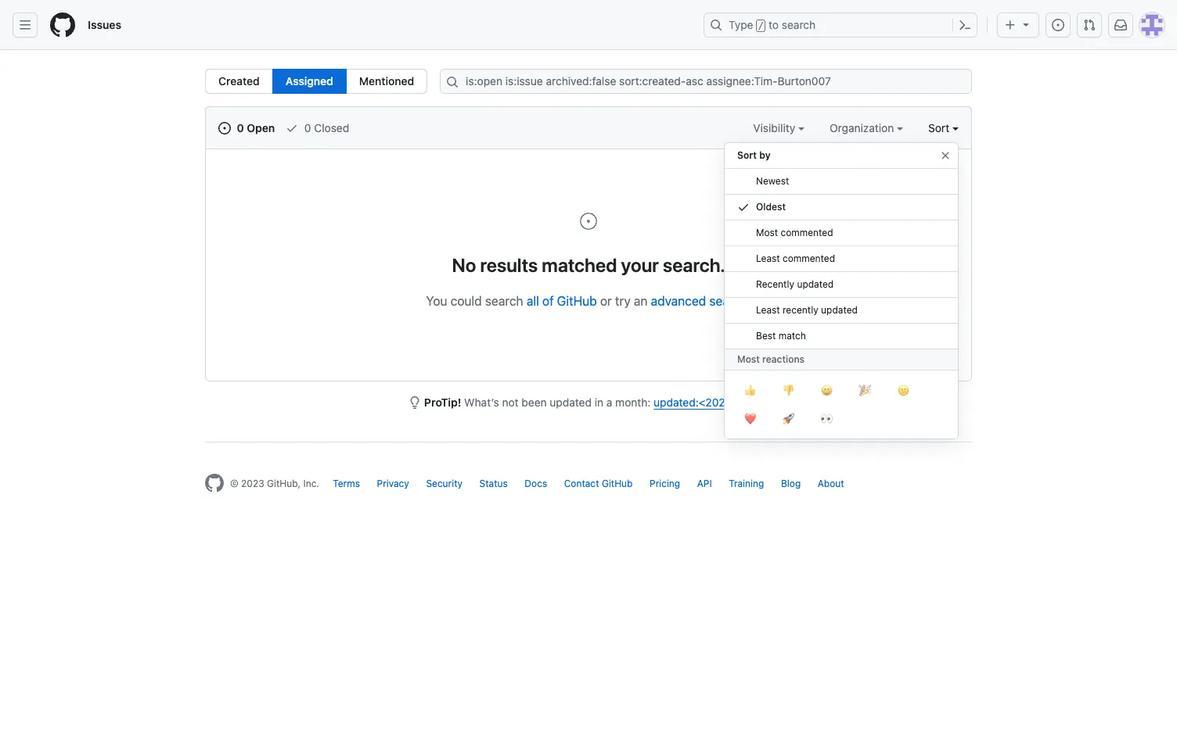 Task type: describe. For each thing, give the bounding box(es) containing it.
. for protip! what's not been updated in a month: updated:<2023-10-16 .
[[765, 396, 768, 409]]

1 vertical spatial updated
[[821, 304, 858, 316]]

🎉 link
[[846, 377, 884, 405]]

0 horizontal spatial search
[[485, 294, 523, 308]]

created
[[218, 74, 260, 88]]

you could search all of github or try an advanced search .
[[426, 294, 751, 308]]

1 horizontal spatial search
[[709, 294, 747, 308]]

could
[[451, 294, 482, 308]]

matched
[[542, 254, 617, 276]]

😄 link
[[808, 377, 846, 405]]

reactions
[[762, 354, 805, 365]]

pricing
[[650, 478, 680, 490]]

0 vertical spatial updated
[[797, 279, 834, 290]]

visibility button
[[753, 120, 805, 136]]

least for least commented
[[756, 253, 780, 265]]

least commented link
[[725, 247, 958, 272]]

triangle down image
[[1020, 18, 1032, 31]]

0 closed link
[[286, 120, 349, 136]]

🚀 link
[[769, 405, 808, 434]]

recently updated link
[[725, 272, 958, 298]]

about link
[[818, 478, 844, 490]]

most commented
[[756, 227, 833, 239]]

sort button
[[928, 120, 959, 136]]

0 vertical spatial issue opened image
[[1052, 19, 1064, 31]]

😕 link
[[884, 377, 923, 405]]

newest
[[756, 175, 789, 187]]

recently
[[756, 279, 794, 290]]

👀
[[821, 411, 833, 427]]

security
[[426, 478, 463, 490]]

advanced search link
[[651, 294, 747, 308]]

command palette image
[[959, 19, 971, 31]]

not
[[502, 396, 519, 409]]

2 horizontal spatial search
[[782, 18, 816, 31]]

mentioned
[[359, 74, 414, 88]]

plus image
[[1004, 19, 1017, 31]]

least recently updated
[[756, 304, 858, 316]]

oldest
[[756, 201, 786, 213]]

organization
[[830, 121, 897, 135]]

😄
[[821, 383, 833, 398]]

month:
[[615, 396, 651, 409]]

github,
[[267, 478, 301, 490]]

training link
[[729, 478, 764, 490]]

inc.
[[303, 478, 319, 490]]

all
[[527, 294, 539, 308]]

sort by
[[737, 149, 771, 161]]

terms
[[333, 478, 360, 490]]

least recently updated link
[[725, 298, 958, 324]]

oldest link
[[725, 195, 958, 221]]

👍
[[744, 383, 756, 398]]

10-
[[737, 396, 754, 409]]

what's
[[464, 396, 499, 409]]

match
[[778, 330, 806, 342]]

0 for closed
[[304, 121, 311, 135]]

issue opened image inside 0 open link
[[218, 122, 231, 135]]

1 horizontal spatial issue opened image
[[579, 212, 598, 231]]

most commented link
[[725, 221, 958, 247]]

sort for sort by
[[737, 149, 757, 161]]

🎉
[[859, 383, 871, 398]]

0 horizontal spatial github
[[557, 294, 597, 308]]

©
[[230, 478, 238, 490]]

created link
[[205, 69, 273, 94]]

newest link
[[725, 169, 958, 195]]

type / to search
[[729, 18, 816, 31]]

or
[[600, 294, 612, 308]]

1 vertical spatial homepage image
[[205, 474, 224, 493]]

2023
[[241, 478, 264, 490]]

visibility
[[753, 121, 798, 135]]

pricing link
[[650, 478, 680, 490]]

been
[[522, 396, 547, 409]]

terms link
[[333, 478, 360, 490]]

status
[[479, 478, 508, 490]]

open
[[247, 121, 275, 135]]

0 closed
[[301, 121, 349, 135]]

16
[[754, 396, 765, 409]]

👍 link
[[731, 377, 769, 405]]

blog link
[[781, 478, 801, 490]]

2 vertical spatial updated
[[550, 396, 592, 409]]

issues element
[[205, 69, 427, 94]]

protip!
[[424, 396, 461, 409]]

contact github link
[[564, 478, 633, 490]]

👎 link
[[769, 377, 808, 405]]

. for you could search all of github or try an advanced search .
[[747, 294, 751, 308]]



Task type: vqa. For each thing, say whether or not it's contained in the screenshot.
Homepage image
yes



Task type: locate. For each thing, give the bounding box(es) containing it.
close menu image
[[939, 149, 952, 162]]

least up best
[[756, 304, 780, 316]]

❤️ link
[[731, 405, 769, 434]]

updated:<2023-10-16 link
[[654, 396, 765, 409]]

advanced
[[651, 294, 706, 308]]

training
[[729, 478, 764, 490]]

1 least from the top
[[756, 253, 780, 265]]

0 horizontal spatial homepage image
[[50, 13, 75, 38]]

docs link
[[525, 478, 547, 490]]

1 vertical spatial least
[[756, 304, 780, 316]]

2 least from the top
[[756, 304, 780, 316]]

by
[[759, 149, 771, 161]]

light bulb image
[[409, 397, 421, 409]]

check image
[[737, 201, 750, 214]]

1 vertical spatial most
[[737, 354, 760, 365]]

about
[[818, 478, 844, 490]]

privacy
[[377, 478, 409, 490]]

blog
[[781, 478, 801, 490]]

👀 link
[[808, 405, 846, 434]]

1 0 from the left
[[237, 121, 244, 135]]

1 horizontal spatial 0
[[304, 121, 311, 135]]

docs
[[525, 478, 547, 490]]

0 vertical spatial sort
[[928, 121, 949, 135]]

0 horizontal spatial .
[[747, 294, 751, 308]]

Search all issues text field
[[440, 69, 972, 94]]

sort left by
[[737, 149, 757, 161]]

1 vertical spatial commented
[[783, 253, 835, 265]]

updated:<2023-
[[654, 396, 737, 409]]

most down oldest
[[756, 227, 778, 239]]

issue opened image up no results matched your search.
[[579, 212, 598, 231]]

a
[[606, 396, 612, 409]]

1 vertical spatial issue opened image
[[218, 122, 231, 135]]

2 0 from the left
[[304, 121, 311, 135]]

in
[[595, 396, 603, 409]]

most down best
[[737, 354, 760, 365]]

© 2023 github, inc.
[[230, 478, 319, 490]]

0
[[237, 121, 244, 135], [304, 121, 311, 135]]

least commented
[[756, 253, 835, 265]]

to
[[769, 18, 779, 31]]

0 vertical spatial commented
[[781, 227, 833, 239]]

recently updated
[[756, 279, 834, 290]]

1 vertical spatial .
[[765, 396, 768, 409]]

updated up 'least recently updated'
[[797, 279, 834, 290]]

😕
[[898, 383, 909, 398]]

try
[[615, 294, 631, 308]]

homepage image
[[50, 13, 75, 38], [205, 474, 224, 493]]

github right contact at the bottom of the page
[[602, 478, 633, 490]]

0 for open
[[237, 121, 244, 135]]

protip! what's not been updated in a month: updated:<2023-10-16 .
[[424, 396, 768, 409]]

commented
[[781, 227, 833, 239], [783, 253, 835, 265]]

0 vertical spatial homepage image
[[50, 13, 75, 38]]

2 horizontal spatial issue opened image
[[1052, 19, 1064, 31]]

issue opened image left 0 open on the left of the page
[[218, 122, 231, 135]]

0 horizontal spatial sort
[[737, 149, 757, 161]]

2 vertical spatial issue opened image
[[579, 212, 598, 231]]

homepage image left ©
[[205, 474, 224, 493]]

issue opened image
[[1052, 19, 1064, 31], [218, 122, 231, 135], [579, 212, 598, 231]]

commented up least commented
[[781, 227, 833, 239]]

security link
[[426, 478, 463, 490]]

you
[[426, 294, 447, 308]]

0 horizontal spatial issue opened image
[[218, 122, 231, 135]]

contact github
[[564, 478, 633, 490]]

of
[[542, 294, 554, 308]]

🚀
[[783, 411, 794, 427]]

search
[[782, 18, 816, 31], [485, 294, 523, 308], [709, 294, 747, 308]]

search image
[[446, 76, 459, 88]]

0 horizontal spatial 0
[[237, 121, 244, 135]]

1 vertical spatial github
[[602, 478, 633, 490]]

0 open link
[[218, 120, 275, 136]]

search right to
[[782, 18, 816, 31]]

sort inside menu
[[737, 149, 757, 161]]

github right of
[[557, 294, 597, 308]]

issue opened image left the git pull request icon
[[1052, 19, 1064, 31]]

0 left open
[[237, 121, 244, 135]]

status link
[[479, 478, 508, 490]]

github
[[557, 294, 597, 308], [602, 478, 633, 490]]

all of github link
[[527, 294, 597, 308]]

api link
[[697, 478, 712, 490]]

search down search.
[[709, 294, 747, 308]]

no results matched your search.
[[452, 254, 725, 276]]

commented inside 'link'
[[781, 227, 833, 239]]

1 horizontal spatial sort
[[928, 121, 949, 135]]

most for most reactions
[[737, 354, 760, 365]]

1 horizontal spatial .
[[765, 396, 768, 409]]

0 right check image
[[304, 121, 311, 135]]

most reactions
[[737, 354, 805, 365]]

organization button
[[830, 120, 903, 136]]

sort inside popup button
[[928, 121, 949, 135]]

least up recently
[[756, 253, 780, 265]]

results
[[480, 254, 538, 276]]

an
[[634, 294, 648, 308]]

notifications image
[[1114, 19, 1127, 31]]

no
[[452, 254, 476, 276]]

updated left in
[[550, 396, 592, 409]]

❤️
[[744, 411, 756, 427]]

commented for least commented
[[783, 253, 835, 265]]

/
[[758, 20, 764, 31]]

issues
[[88, 18, 121, 31]]

check image
[[286, 122, 298, 135]]

updated
[[797, 279, 834, 290], [821, 304, 858, 316], [550, 396, 592, 409]]

privacy link
[[377, 478, 409, 490]]

best match link
[[725, 324, 958, 350]]

1 vertical spatial sort
[[737, 149, 757, 161]]

sort for sort
[[928, 121, 949, 135]]

1 horizontal spatial github
[[602, 478, 633, 490]]

search left 'all'
[[485, 294, 523, 308]]

your
[[621, 254, 659, 276]]

0 open
[[234, 121, 275, 135]]

1 horizontal spatial homepage image
[[205, 474, 224, 493]]

least for least recently updated
[[756, 304, 780, 316]]

sort up close menu image
[[928, 121, 949, 135]]

0 vertical spatial most
[[756, 227, 778, 239]]

git pull request image
[[1083, 19, 1096, 31]]

updated down the recently updated link
[[821, 304, 858, 316]]

commented up recently updated
[[783, 253, 835, 265]]

mentioned link
[[346, 69, 427, 94]]

search.
[[663, 254, 725, 276]]

commented for most commented
[[781, 227, 833, 239]]

least
[[756, 253, 780, 265], [756, 304, 780, 316]]

most inside 'link'
[[756, 227, 778, 239]]

0 vertical spatial github
[[557, 294, 597, 308]]

recently
[[783, 304, 818, 316]]

most for most commented
[[756, 227, 778, 239]]

most
[[756, 227, 778, 239], [737, 354, 760, 365]]

sort by menu
[[724, 136, 959, 452]]

Issues search field
[[440, 69, 972, 94]]

0 vertical spatial .
[[747, 294, 751, 308]]

0 vertical spatial least
[[756, 253, 780, 265]]

api
[[697, 478, 712, 490]]

contact
[[564, 478, 599, 490]]

closed
[[314, 121, 349, 135]]

homepage image left issues
[[50, 13, 75, 38]]

best
[[756, 330, 776, 342]]



